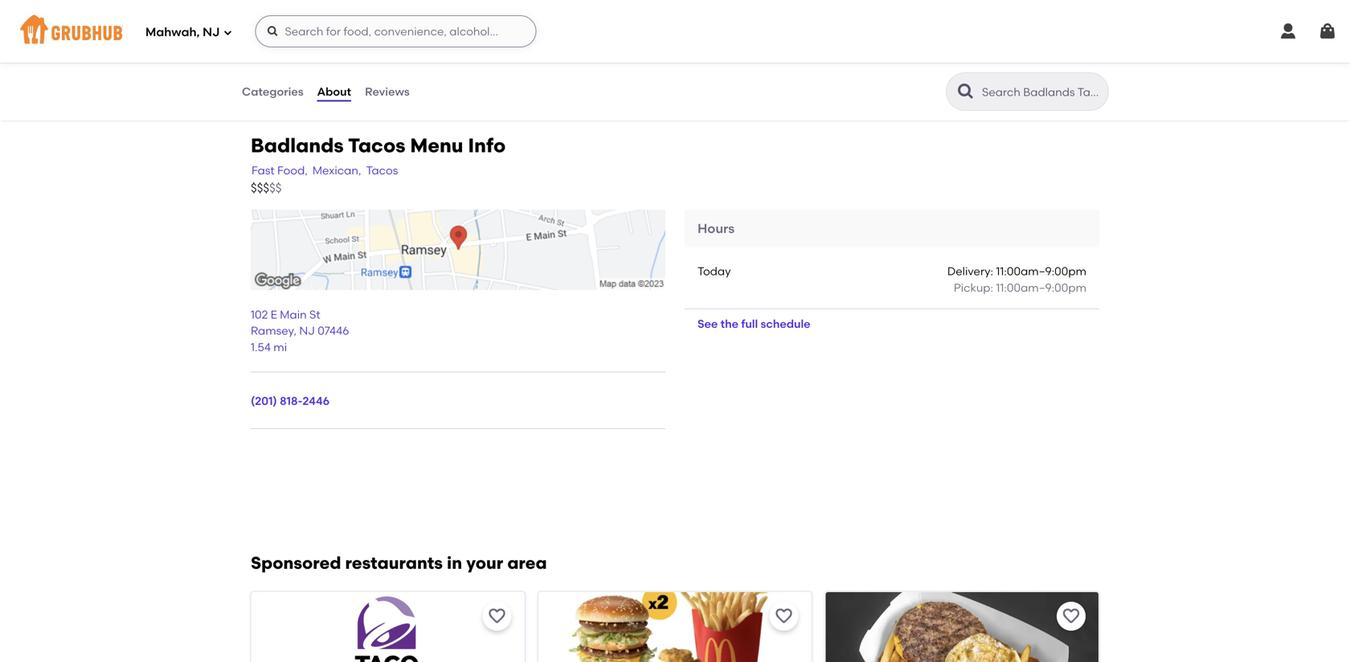 Task type: vqa. For each thing, say whether or not it's contained in the screenshot.
3rd save this restaurant BUTTON from the left
yes



Task type: describe. For each thing, give the bounding box(es) containing it.
0 horizontal spatial svg image
[[223, 28, 233, 37]]

pickup:
[[954, 281, 993, 294]]

Search for food, convenience, alcohol... search field
[[255, 15, 536, 47]]

save this restaurant image for jv burger logo
[[1062, 607, 1081, 626]]

save this restaurant button for jv burger logo
[[1057, 602, 1086, 631]]

818-
[[280, 394, 302, 408]]

today
[[698, 264, 731, 278]]

save this restaurant image for taco bell logo
[[487, 607, 507, 626]]

sponsored
[[251, 553, 341, 574]]

2 horizontal spatial svg image
[[1318, 22, 1337, 41]]

in
[[447, 553, 462, 574]]

about
[[317, 85, 351, 98]]

food,
[[277, 164, 308, 177]]

sides
[[241, 25, 270, 38]]

reviews
[[365, 85, 410, 98]]

area
[[507, 553, 547, 574]]

hours
[[698, 221, 735, 236]]

svg image
[[266, 25, 279, 38]]

$$$
[[251, 181, 269, 195]]

about button
[[316, 63, 352, 121]]

save this restaurant image
[[774, 607, 794, 626]]

your
[[466, 553, 503, 574]]

0 vertical spatial tacos
[[348, 134, 405, 157]]

11:00am–9:00pm for pickup: 11:00am–9:00pm
[[996, 281, 1086, 294]]

reviews button
[[364, 63, 410, 121]]

see the full schedule
[[698, 317, 810, 331]]

st
[[309, 308, 320, 321]]

102 e main st ramsey , nj 07446 1.54 mi
[[251, 308, 349, 354]]

badlands tacos menu info
[[251, 134, 506, 157]]

07446
[[318, 324, 349, 338]]

,
[[294, 324, 296, 338]]

search icon image
[[956, 82, 976, 101]]

(201)
[[251, 394, 277, 408]]

mahwah, nj
[[145, 25, 220, 39]]

fast
[[252, 164, 275, 177]]

categories
[[242, 85, 303, 98]]

main navigation navigation
[[0, 0, 1350, 63]]

the
[[721, 317, 738, 331]]



Task type: locate. For each thing, give the bounding box(es) containing it.
tacos button
[[365, 162, 399, 179]]

mi
[[273, 340, 287, 354]]

tacos up tacos button
[[348, 134, 405, 157]]

1 save this restaurant image from the left
[[487, 607, 507, 626]]

mcdonald's logo image
[[539, 592, 811, 662]]

menu
[[410, 134, 463, 157]]

(201) 818-2446
[[251, 394, 330, 408]]

delivery:
[[947, 264, 993, 278]]

tacos down badlands tacos menu info
[[366, 164, 398, 177]]

0 horizontal spatial nj
[[203, 25, 220, 39]]

0 horizontal spatial save this restaurant button
[[482, 602, 511, 631]]

1 horizontal spatial nj
[[299, 324, 315, 338]]

2 horizontal spatial save this restaurant button
[[1057, 602, 1086, 631]]

Search Badlands Tacos search field
[[980, 84, 1103, 100]]

mexican, button
[[312, 162, 362, 179]]

102
[[251, 308, 268, 321]]

save this restaurant button
[[482, 602, 511, 631], [770, 602, 798, 631], [1057, 602, 1086, 631]]

svg image
[[1278, 22, 1298, 41], [1318, 22, 1337, 41], [223, 28, 233, 37]]

mahwah,
[[145, 25, 200, 39]]

restaurants
[[345, 553, 443, 574]]

$$$$$
[[251, 181, 282, 195]]

sides tab
[[241, 23, 354, 40]]

nj
[[203, 25, 220, 39], [299, 324, 315, 338]]

jv burger logo image
[[826, 592, 1098, 662]]

save this restaurant button for taco bell logo
[[482, 602, 511, 631]]

11:00am–9:00pm
[[996, 264, 1086, 278], [996, 281, 1086, 294]]

nj right ,
[[299, 324, 315, 338]]

fast food, mexican, tacos
[[252, 164, 398, 177]]

info
[[468, 134, 506, 157]]

(201) 818-2446 button
[[251, 393, 330, 409]]

0 horizontal spatial save this restaurant image
[[487, 607, 507, 626]]

tacos
[[348, 134, 405, 157], [366, 164, 398, 177]]

fast food, button
[[251, 162, 308, 179]]

full
[[741, 317, 758, 331]]

see the full schedule button
[[685, 310, 823, 338]]

1.54
[[251, 340, 271, 354]]

save this restaurant image
[[487, 607, 507, 626], [1062, 607, 1081, 626]]

1 vertical spatial tacos
[[366, 164, 398, 177]]

1 horizontal spatial svg image
[[1278, 22, 1298, 41]]

e
[[271, 308, 277, 321]]

nj right mahwah,
[[203, 25, 220, 39]]

2 save this restaurant image from the left
[[1062, 607, 1081, 626]]

1 horizontal spatial save this restaurant image
[[1062, 607, 1081, 626]]

schedule
[[761, 317, 810, 331]]

11:00am–9:00pm for delivery: 11:00am–9:00pm
[[996, 264, 1086, 278]]

sponsored restaurants in your area
[[251, 553, 547, 574]]

see
[[698, 317, 718, 331]]

11:00am–9:00pm down delivery: 11:00am–9:00pm on the right top of the page
[[996, 281, 1086, 294]]

2 save this restaurant button from the left
[[770, 602, 798, 631]]

1 vertical spatial 11:00am–9:00pm
[[996, 281, 1086, 294]]

1 11:00am–9:00pm from the top
[[996, 264, 1086, 278]]

nj inside main navigation navigation
[[203, 25, 220, 39]]

ramsey
[[251, 324, 294, 338]]

1 horizontal spatial save this restaurant button
[[770, 602, 798, 631]]

2 11:00am–9:00pm from the top
[[996, 281, 1086, 294]]

pickup: 11:00am–9:00pm
[[954, 281, 1086, 294]]

nj inside 102 e main st ramsey , nj 07446 1.54 mi
[[299, 324, 315, 338]]

2446
[[302, 394, 330, 408]]

1 save this restaurant button from the left
[[482, 602, 511, 631]]

save this restaurant button for mcdonald's logo
[[770, 602, 798, 631]]

taco bell logo image
[[335, 592, 441, 662]]

1 vertical spatial nj
[[299, 324, 315, 338]]

categories button
[[241, 63, 304, 121]]

badlands
[[251, 134, 344, 157]]

3 save this restaurant button from the left
[[1057, 602, 1086, 631]]

11:00am–9:00pm up 'pickup: 11:00am–9:00pm'
[[996, 264, 1086, 278]]

0 vertical spatial 11:00am–9:00pm
[[996, 264, 1086, 278]]

main
[[280, 308, 307, 321]]

0 vertical spatial nj
[[203, 25, 220, 39]]

delivery: 11:00am–9:00pm
[[947, 264, 1086, 278]]

mexican,
[[312, 164, 361, 177]]



